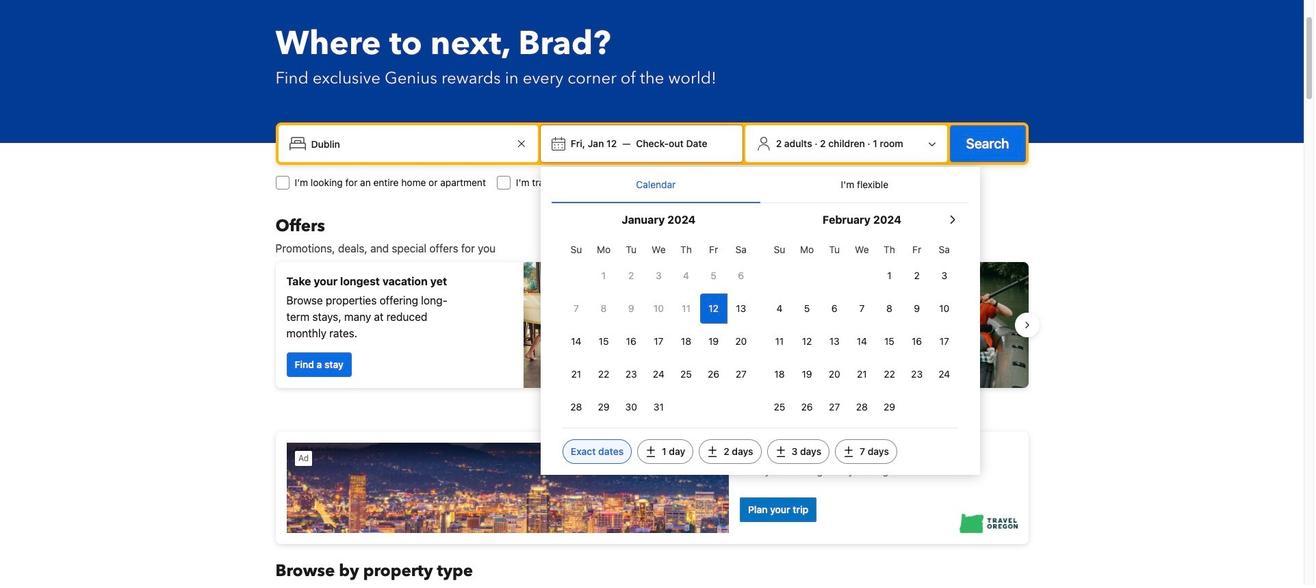 Task type: locate. For each thing, give the bounding box(es) containing it.
region
[[265, 257, 1039, 394]]

29 January 2024 checkbox
[[590, 392, 617, 422]]

16 February 2024 checkbox
[[903, 326, 931, 357]]

13 January 2024 checkbox
[[727, 294, 755, 324]]

12 February 2024 checkbox
[[793, 326, 821, 357]]

28 January 2024 checkbox
[[563, 392, 590, 422]]

1 grid from the left
[[563, 236, 755, 422]]

4 January 2024 checkbox
[[672, 261, 700, 291]]

11 January 2024 checkbox
[[672, 294, 700, 324]]

19 February 2024 checkbox
[[793, 359, 821, 389]]

9 January 2024 checkbox
[[617, 294, 645, 324]]

23 January 2024 checkbox
[[617, 359, 645, 389]]

7 February 2024 checkbox
[[848, 294, 876, 324]]

0 horizontal spatial grid
[[563, 236, 755, 422]]

2 February 2024 checkbox
[[903, 261, 931, 291]]

tab list
[[552, 167, 969, 204]]

24 February 2024 checkbox
[[931, 359, 958, 389]]

4 February 2024 checkbox
[[766, 294, 793, 324]]

3 February 2024 checkbox
[[931, 261, 958, 291]]

1 January 2024 checkbox
[[590, 261, 617, 291]]

23 February 2024 checkbox
[[903, 359, 931, 389]]

5 February 2024 checkbox
[[793, 294, 821, 324]]

grid
[[563, 236, 755, 422], [766, 236, 958, 422]]

8 February 2024 checkbox
[[876, 294, 903, 324]]

25 January 2024 checkbox
[[672, 359, 700, 389]]

2 January 2024 checkbox
[[617, 261, 645, 291]]

5 January 2024 checkbox
[[700, 261, 727, 291]]

progress bar
[[644, 399, 660, 404]]

3 January 2024 checkbox
[[645, 261, 672, 291]]

15 February 2024 checkbox
[[876, 326, 903, 357]]

26 January 2024 checkbox
[[700, 359, 727, 389]]

2 grid from the left
[[766, 236, 958, 422]]

1 horizontal spatial grid
[[766, 236, 958, 422]]

take your longest vacation yet image
[[523, 262, 646, 388]]

main content
[[265, 216, 1039, 585]]

10 February 2024 checkbox
[[931, 294, 958, 324]]

31 January 2024 checkbox
[[645, 392, 672, 422]]

11 February 2024 checkbox
[[766, 326, 793, 357]]

14 January 2024 checkbox
[[563, 326, 590, 357]]

12 January 2024 checkbox
[[700, 294, 727, 324]]

cell
[[700, 291, 727, 324]]

21 January 2024 checkbox
[[563, 359, 590, 389]]

20 January 2024 checkbox
[[727, 326, 755, 357]]



Task type: vqa. For each thing, say whether or not it's contained in the screenshot.
13 January 2024 CHECKBOX
yes



Task type: describe. For each thing, give the bounding box(es) containing it.
24 January 2024 checkbox
[[645, 359, 672, 389]]

6 January 2024 checkbox
[[727, 261, 755, 291]]

cell inside grid
[[700, 291, 727, 324]]

29 February 2024 checkbox
[[876, 392, 903, 422]]

Where are you going? field
[[306, 131, 513, 156]]

15 January 2024 checkbox
[[590, 326, 617, 357]]

27 January 2024 checkbox
[[727, 359, 755, 389]]

17 January 2024 checkbox
[[645, 326, 672, 357]]

10 January 2024 checkbox
[[645, 294, 672, 324]]

8 January 2024 checkbox
[[590, 294, 617, 324]]

7 January 2024 checkbox
[[563, 294, 590, 324]]

16 January 2024 checkbox
[[617, 326, 645, 357]]

26 February 2024 checkbox
[[793, 392, 821, 422]]

6 February 2024 checkbox
[[821, 294, 848, 324]]

13 February 2024 checkbox
[[821, 326, 848, 357]]

22 January 2024 checkbox
[[590, 359, 617, 389]]

a young girl and woman kayak on a river image
[[657, 262, 1028, 388]]

1 February 2024 checkbox
[[876, 261, 903, 291]]

18 February 2024 checkbox
[[766, 359, 793, 389]]

21 February 2024 checkbox
[[848, 359, 876, 389]]

22 February 2024 checkbox
[[876, 359, 903, 389]]

14 February 2024 checkbox
[[848, 326, 876, 357]]

20 February 2024 checkbox
[[821, 359, 848, 389]]

27 February 2024 checkbox
[[821, 392, 848, 422]]

9 February 2024 checkbox
[[903, 294, 931, 324]]

28 February 2024 checkbox
[[848, 392, 876, 422]]

19 January 2024 checkbox
[[700, 326, 727, 357]]

25 February 2024 checkbox
[[766, 392, 793, 422]]

advertisement element
[[275, 432, 1028, 544]]

18 January 2024 checkbox
[[672, 326, 700, 357]]

17 February 2024 checkbox
[[931, 326, 958, 357]]

30 January 2024 checkbox
[[617, 392, 645, 422]]



